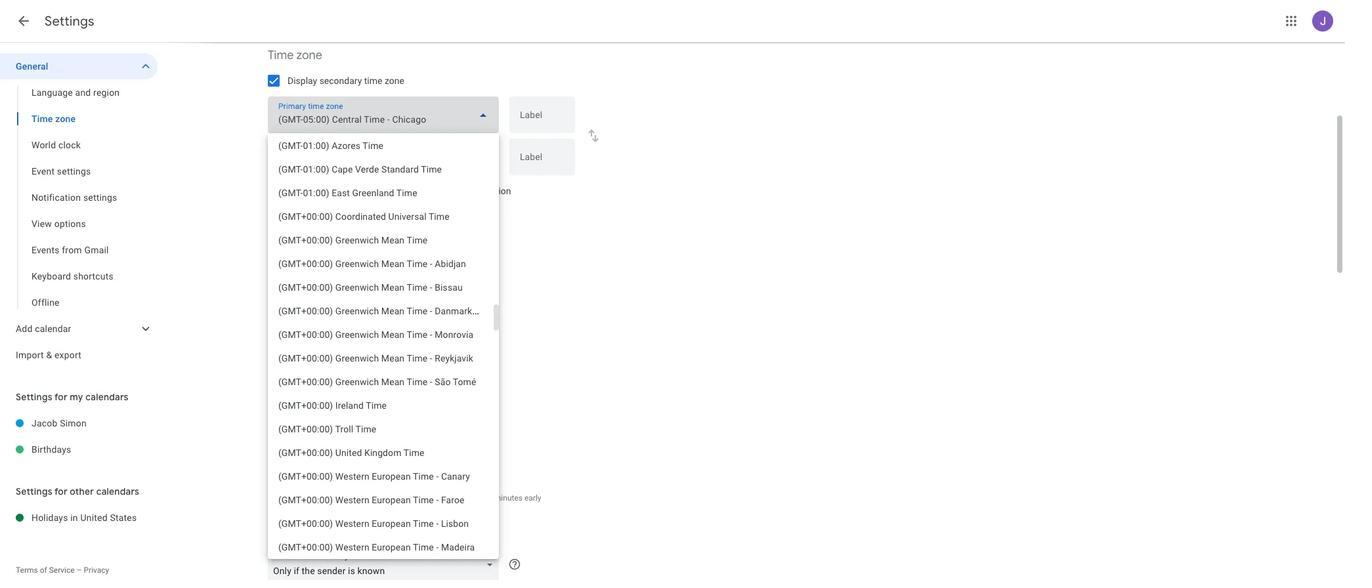 Task type: describe. For each thing, give the bounding box(es) containing it.
settings for settings for my calendars
[[16, 391, 52, 403]]

ask to update my primary time zone to current location
[[288, 186, 511, 196]]

shortcuts
[[73, 271, 114, 282]]

Label for secondary time zone. text field
[[520, 152, 565, 171]]

2 minutes from the left
[[494, 494, 523, 503]]

zone up (gmt minus 02:00)west greenland time option
[[385, 76, 404, 86]]

service
[[49, 566, 75, 575]]

holidays in united states link
[[32, 505, 158, 531]]

(gmt+00:00) ireland time option
[[268, 394, 494, 418]]

language and region
[[32, 87, 120, 98]]

settings for other calendars
[[16, 486, 139, 498]]

current
[[447, 186, 476, 196]]

calendars for settings for my calendars
[[86, 391, 128, 403]]

(gmt minus 02:00)west greenland time option
[[268, 110, 494, 134]]

calendar
[[35, 324, 71, 334]]

&
[[46, 350, 52, 360]]

notification
[[32, 192, 81, 203]]

Label for primary time zone. text field
[[520, 110, 565, 129]]

speedy
[[288, 467, 317, 477]]

zone inside group
[[55, 114, 76, 124]]

0 vertical spatial my
[[346, 186, 359, 196]]

2 vertical spatial clock
[[337, 300, 359, 311]]

how
[[332, 213, 346, 222]]

(gmt minus 01:00)cape verde standard time option
[[268, 158, 494, 181]]

(gmt+00:00) troll time option
[[268, 418, 494, 441]]

gmail
[[84, 245, 109, 255]]

other
[[70, 486, 94, 498]]

(gmt+00:00) western european time - canary option
[[268, 465, 494, 488]]

1 vertical spatial clock
[[302, 272, 330, 288]]

event inside group
[[32, 166, 55, 177]]

longer
[[425, 494, 447, 503]]

simon
[[60, 418, 87, 429]]

0 horizontal spatial my
[[70, 391, 83, 403]]

(gmt+00:00) greenwich mean time - reykjavik option
[[268, 347, 494, 370]]

1 horizontal spatial time zone
[[268, 48, 322, 63]]

keyboard
[[32, 271, 71, 282]]

jacob
[[32, 418, 57, 429]]

offline
[[32, 297, 60, 308]]

permissions
[[322, 519, 365, 528]]

1 horizontal spatial event
[[268, 397, 297, 412]]

view
[[32, 219, 52, 229]]

(gmt minus 01:00)azores time option
[[268, 134, 494, 158]]

show
[[288, 300, 310, 311]]

go back image
[[16, 13, 32, 29]]

0 vertical spatial time
[[364, 76, 382, 86]]

event settings inside group
[[32, 166, 91, 177]]

0 horizontal spatial clock
[[58, 140, 81, 150]]

2 early from the left
[[525, 494, 541, 503]]

(gmt+00:00) greenwich mean time - monrovia option
[[268, 323, 494, 347]]

learn
[[268, 213, 288, 222]]

privacy
[[84, 566, 109, 575]]

notification settings
[[32, 192, 117, 203]]

(gmt+00:00) united kingdom time option
[[268, 441, 494, 465]]

0 vertical spatial time
[[268, 48, 294, 63]]

holidays in united states
[[32, 513, 137, 523]]

of
[[40, 566, 47, 575]]

import
[[16, 350, 44, 360]]

keyboard shortcuts
[[32, 271, 114, 282]]

(gmt+00:00) greenwich mean time - bissau option
[[268, 276, 494, 299]]

more
[[290, 213, 308, 222]]

(gmt+00:00) greenwich mean time - são tomé option
[[268, 370, 494, 394]]

1 horizontal spatial event settings
[[268, 397, 342, 412]]

time zone inside group
[[32, 114, 76, 124]]

settings for my calendars
[[16, 391, 128, 403]]

world
[[312, 300, 335, 311]]

(gmt+00:00) coordinated universal time option
[[268, 205, 494, 228]]

across
[[431, 213, 455, 222]]

language
[[32, 87, 73, 98]]

settings for settings
[[45, 13, 94, 30]]

1 vertical spatial world clock
[[268, 272, 330, 288]]

5
[[355, 494, 359, 503]]

(gmt+00:00) western european time - madeira option
[[268, 536, 494, 559]]

display
[[288, 76, 317, 86]]

30
[[283, 494, 292, 503]]

(gmt+00:00) greenwich mean time option
[[268, 228, 494, 252]]

for for my
[[54, 391, 67, 403]]

show world clock
[[288, 300, 359, 311]]

speedy meetings
[[288, 467, 358, 477]]

(gmt+00:00) greenwich mean time - abidjan option
[[268, 252, 494, 276]]

guest
[[300, 519, 320, 528]]

holidays in united states tree item
[[0, 505, 158, 531]]

secondary
[[319, 76, 362, 86]]

location
[[478, 186, 511, 196]]



Task type: locate. For each thing, give the bounding box(es) containing it.
default guest permissions
[[273, 519, 365, 528]]

zone up display
[[296, 48, 322, 63]]

settings up holidays
[[16, 486, 52, 498]]

google
[[348, 213, 373, 222]]

and inside group
[[75, 87, 91, 98]]

minutes right 5
[[361, 494, 389, 503]]

settings up 'jacob'
[[16, 391, 52, 403]]

event
[[32, 166, 55, 177], [268, 397, 297, 412]]

time right primary
[[394, 186, 412, 196]]

my right update
[[346, 186, 359, 196]]

world up "show"
[[268, 272, 299, 288]]

world down language
[[32, 140, 56, 150]]

my up jacob simon tree item
[[70, 391, 83, 403]]

states
[[110, 513, 137, 523]]

1 horizontal spatial early
[[525, 494, 541, 503]]

birthdays tree item
[[0, 437, 158, 463]]

time
[[268, 48, 294, 63], [32, 114, 53, 124]]

1 for from the top
[[54, 391, 67, 403]]

settings for my calendars tree
[[0, 410, 158, 463]]

settings
[[57, 166, 91, 177], [83, 192, 117, 203], [300, 397, 342, 412]]

learn more about how google calendar works across
[[268, 213, 457, 222]]

settings heading
[[45, 13, 94, 30]]

1 vertical spatial event settings
[[268, 397, 342, 412]]

0 vertical spatial settings
[[45, 13, 94, 30]]

clock right the world
[[337, 300, 359, 311]]

time up display
[[268, 48, 294, 63]]

time inside group
[[32, 114, 53, 124]]

0 horizontal spatial world clock
[[32, 140, 81, 150]]

to right ask
[[305, 186, 313, 196]]

2 vertical spatial settings
[[300, 397, 342, 412]]

in
[[70, 513, 78, 523]]

add calendar
[[16, 324, 71, 334]]

and left region
[[75, 87, 91, 98]]

general tree item
[[0, 53, 158, 79]]

2 to from the left
[[437, 186, 445, 196]]

0 horizontal spatial early
[[391, 494, 408, 503]]

1 early from the left
[[391, 494, 408, 503]]

end 30 minute meetings 5 minutes early and longer meetings 10 minutes early
[[268, 494, 541, 503]]

1 vertical spatial event
[[268, 397, 297, 412]]

early down (gmt+00:00) western european time - canary option
[[391, 494, 408, 503]]

world clock
[[32, 140, 81, 150], [268, 272, 330, 288]]

settings right the go back icon
[[45, 13, 94, 30]]

minute
[[294, 494, 318, 503]]

(gmt+00:00) western european time - faroe option
[[268, 488, 494, 512]]

0 vertical spatial event
[[32, 166, 55, 177]]

0 horizontal spatial event
[[32, 166, 55, 177]]

calendars for settings for other calendars
[[96, 486, 139, 498]]

primary
[[361, 186, 392, 196]]

1 vertical spatial for
[[54, 486, 67, 498]]

–
[[77, 566, 82, 575]]

1 horizontal spatial time
[[268, 48, 294, 63]]

settings
[[45, 13, 94, 30], [16, 391, 52, 403], [16, 486, 52, 498]]

1 horizontal spatial to
[[437, 186, 445, 196]]

1 vertical spatial time zone
[[32, 114, 76, 124]]

event settings
[[32, 166, 91, 177], [268, 397, 342, 412]]

early
[[391, 494, 408, 503], [525, 494, 541, 503]]

early right '10'
[[525, 494, 541, 503]]

calendars up states
[[96, 486, 139, 498]]

end
[[268, 494, 281, 503]]

0 vertical spatial world clock
[[32, 140, 81, 150]]

time zone down language
[[32, 114, 76, 124]]

works
[[408, 213, 430, 222]]

0 vertical spatial time zone
[[268, 48, 322, 63]]

time zone
[[268, 48, 322, 63], [32, 114, 76, 124]]

clock up show world clock
[[302, 272, 330, 288]]

tree containing general
[[0, 53, 158, 368]]

2 for from the top
[[54, 486, 67, 498]]

(gmt minus 01:00)east greenland time option
[[268, 181, 494, 205]]

10
[[483, 494, 492, 503]]

to
[[305, 186, 313, 196], [437, 186, 445, 196]]

1 vertical spatial and
[[410, 494, 423, 503]]

for up jacob simon
[[54, 391, 67, 403]]

0 vertical spatial for
[[54, 391, 67, 403]]

terms of service – privacy
[[16, 566, 109, 575]]

meetings
[[320, 467, 358, 477], [320, 494, 353, 503], [449, 494, 482, 503]]

0 horizontal spatial time
[[364, 76, 382, 86]]

region
[[93, 87, 120, 98]]

events from gmail
[[32, 245, 109, 255]]

0 vertical spatial settings
[[57, 166, 91, 177]]

terms
[[16, 566, 38, 575]]

1 to from the left
[[305, 186, 313, 196]]

and left longer
[[410, 494, 423, 503]]

birthdays link
[[32, 437, 158, 463]]

minutes right '10'
[[494, 494, 523, 503]]

(gmt+00:00) western european time - lisbon option
[[268, 512, 494, 536]]

meetings up 5
[[320, 467, 358, 477]]

to left the current
[[437, 186, 445, 196]]

import & export
[[16, 350, 81, 360]]

united
[[80, 513, 108, 523]]

calendar
[[375, 213, 406, 222]]

0 vertical spatial calendars
[[86, 391, 128, 403]]

holidays
[[32, 513, 68, 523]]

None field
[[268, 97, 499, 133], [268, 548, 504, 580], [268, 97, 499, 133], [268, 548, 504, 580]]

settings up options
[[83, 192, 117, 203]]

0 horizontal spatial and
[[75, 87, 91, 98]]

privacy link
[[84, 566, 109, 575]]

zone
[[296, 48, 322, 63], [385, 76, 404, 86], [55, 114, 76, 124], [415, 186, 434, 196]]

settings up notification settings
[[57, 166, 91, 177]]

2 horizontal spatial clock
[[337, 300, 359, 311]]

1 horizontal spatial clock
[[302, 272, 330, 288]]

0 vertical spatial clock
[[58, 140, 81, 150]]

group containing language and region
[[0, 79, 158, 316]]

meetings left 5
[[320, 494, 353, 503]]

calendars
[[86, 391, 128, 403], [96, 486, 139, 498]]

and
[[75, 87, 91, 98], [410, 494, 423, 503]]

0 vertical spatial event settings
[[32, 166, 91, 177]]

time
[[364, 76, 382, 86], [394, 186, 412, 196]]

add
[[16, 324, 33, 334]]

world clock inside group
[[32, 140, 81, 150]]

2 vertical spatial settings
[[16, 486, 52, 498]]

default
[[273, 519, 298, 528]]

jacob simon tree item
[[0, 410, 158, 437]]

clock
[[58, 140, 81, 150], [302, 272, 330, 288], [337, 300, 359, 311]]

view options
[[32, 219, 86, 229]]

1 vertical spatial world
[[268, 272, 299, 288]]

settings for settings for other calendars
[[16, 486, 52, 498]]

1 horizontal spatial time
[[394, 186, 412, 196]]

for for other
[[54, 486, 67, 498]]

update
[[316, 186, 344, 196]]

0 horizontal spatial time
[[32, 114, 53, 124]]

0 vertical spatial and
[[75, 87, 91, 98]]

1 horizontal spatial world clock
[[268, 272, 330, 288]]

terms of service link
[[16, 566, 75, 575]]

for left other
[[54, 486, 67, 498]]

events
[[32, 245, 59, 255]]

1 minutes from the left
[[361, 494, 389, 503]]

1 vertical spatial settings
[[83, 192, 117, 203]]

export
[[54, 350, 81, 360]]

clock up notification settings
[[58, 140, 81, 150]]

settings down (gmt+00:00) greenwich mean time - são tomé option
[[300, 397, 342, 412]]

1 horizontal spatial world
[[268, 272, 299, 288]]

1 vertical spatial time
[[32, 114, 53, 124]]

ask
[[288, 186, 303, 196]]

0 vertical spatial world
[[32, 140, 56, 150]]

0 horizontal spatial to
[[305, 186, 313, 196]]

1 vertical spatial calendars
[[96, 486, 139, 498]]

1 horizontal spatial minutes
[[494, 494, 523, 503]]

time right secondary
[[364, 76, 382, 86]]

world
[[32, 140, 56, 150], [268, 272, 299, 288]]

time zone up display
[[268, 48, 322, 63]]

1 horizontal spatial and
[[410, 494, 423, 503]]

0 horizontal spatial event settings
[[32, 166, 91, 177]]

(gmt+00:00) greenwich mean time - danmarkshavn option
[[268, 299, 494, 323]]

world clock up "notification"
[[32, 140, 81, 150]]

meetings left '10'
[[449, 494, 482, 503]]

world clock up "show"
[[268, 272, 330, 288]]

1 vertical spatial time
[[394, 186, 412, 196]]

jacob simon
[[32, 418, 87, 429]]

tree
[[0, 53, 158, 368]]

minutes
[[361, 494, 389, 503], [494, 494, 523, 503]]

general
[[16, 61, 48, 72]]

my
[[346, 186, 359, 196], [70, 391, 83, 403]]

1 vertical spatial my
[[70, 391, 83, 403]]

1 vertical spatial settings
[[16, 391, 52, 403]]

zone up works
[[415, 186, 434, 196]]

0 horizontal spatial time zone
[[32, 114, 76, 124]]

zone down language and region
[[55, 114, 76, 124]]

1 horizontal spatial my
[[346, 186, 359, 196]]

display secondary time zone
[[288, 76, 404, 86]]

calendars up jacob simon tree item
[[86, 391, 128, 403]]

about
[[310, 213, 330, 222]]

0 horizontal spatial world
[[32, 140, 56, 150]]

birthdays
[[32, 444, 71, 455]]

from
[[62, 245, 82, 255]]

group
[[0, 79, 158, 316]]

options
[[54, 219, 86, 229]]

0 horizontal spatial minutes
[[361, 494, 389, 503]]

for
[[54, 391, 67, 403], [54, 486, 67, 498]]

time down language
[[32, 114, 53, 124]]

world inside group
[[32, 140, 56, 150]]



Task type: vqa. For each thing, say whether or not it's contained in the screenshot.
How
yes



